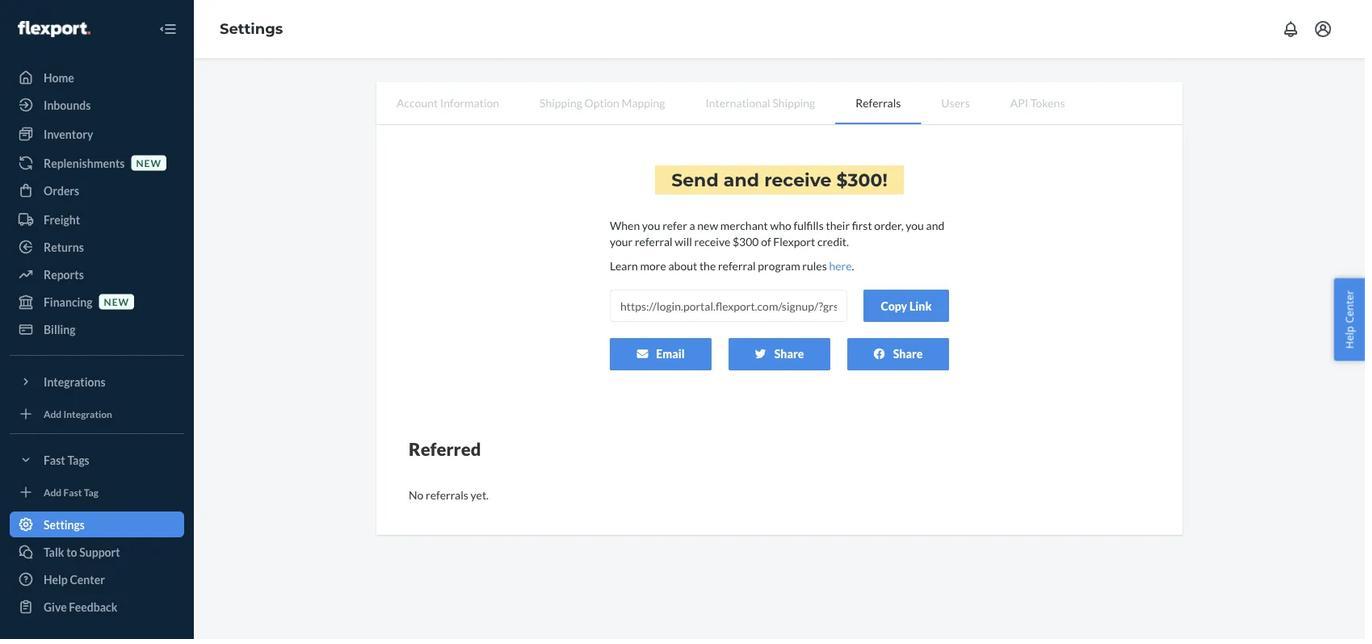 Task type: describe. For each thing, give the bounding box(es) containing it.
close navigation image
[[158, 19, 178, 39]]

send and receive $300 !
[[671, 169, 888, 191]]

2 share link from the left
[[847, 339, 949, 371]]

give feedback
[[44, 601, 117, 614]]

0 vertical spatial settings
[[220, 20, 283, 38]]

add fast tag link
[[10, 480, 184, 506]]

orders link
[[10, 178, 184, 204]]

financing
[[44, 295, 93, 309]]

inbounds link
[[10, 92, 184, 118]]

tokens
[[1031, 96, 1065, 109]]

international
[[706, 96, 770, 109]]

open account menu image
[[1314, 19, 1333, 39]]

give
[[44, 601, 67, 614]]

referrals
[[856, 96, 901, 109]]

merchant
[[720, 219, 768, 232]]

share for facebook icon
[[893, 347, 923, 361]]

account information tab
[[376, 82, 520, 123]]

rules
[[802, 259, 827, 273]]

referred
[[409, 439, 481, 460]]

mapping
[[622, 96, 665, 109]]

international shipping tab
[[685, 82, 835, 123]]

1 vertical spatial referral
[[718, 259, 756, 273]]

add for add fast tag
[[44, 487, 62, 498]]

facebook image
[[874, 348, 885, 360]]

new inside when you refer a new merchant who fulfills their first order, you and your referral will receive
[[697, 219, 718, 232]]

0 horizontal spatial settings
[[44, 518, 85, 532]]

1 shipping from the left
[[540, 96, 582, 109]]

fast tags
[[44, 454, 89, 467]]

talk
[[44, 546, 64, 559]]

who
[[770, 219, 792, 232]]

send
[[671, 169, 719, 191]]

freight
[[44, 213, 80, 227]]

returns link
[[10, 234, 184, 260]]

shipping option mapping tab
[[520, 82, 685, 123]]

talk to support button
[[10, 540, 184, 566]]

referral inside when you refer a new merchant who fulfills their first order, you and your referral will receive
[[635, 235, 673, 248]]

fast inside 'link'
[[63, 487, 82, 498]]

a
[[690, 219, 695, 232]]

fast tags button
[[10, 448, 184, 473]]

email link
[[610, 339, 712, 371]]

the
[[700, 259, 716, 273]]

first
[[852, 219, 872, 232]]

help center link
[[10, 567, 184, 593]]

inventory
[[44, 127, 93, 141]]

add fast tag
[[44, 487, 98, 498]]

api tokens tab
[[990, 82, 1085, 123]]

when you refer a new merchant who fulfills their first order, you and your referral will receive
[[610, 219, 945, 248]]

of
[[761, 235, 771, 248]]

link
[[910, 299, 932, 313]]

open notifications image
[[1281, 19, 1301, 39]]

new for replenishments
[[136, 157, 162, 169]]

copy
[[881, 299, 908, 313]]

account
[[397, 96, 438, 109]]

home
[[44, 71, 74, 84]]

no referrals yet.
[[409, 489, 489, 502]]

freight link
[[10, 207, 184, 233]]

0 horizontal spatial $300
[[733, 235, 759, 248]]

help inside button
[[1342, 326, 1357, 349]]

envelope image
[[637, 348, 648, 360]]

billing link
[[10, 317, 184, 343]]

users
[[941, 96, 970, 109]]

2 shipping from the left
[[773, 96, 815, 109]]

flexport logo image
[[18, 21, 90, 37]]

1 vertical spatial center
[[70, 573, 105, 587]]

fulfills
[[794, 219, 824, 232]]

flexport
[[773, 235, 815, 248]]

order,
[[874, 219, 904, 232]]

when
[[610, 219, 640, 232]]

integration
[[63, 408, 112, 420]]

add integration
[[44, 408, 112, 420]]

add integration link
[[10, 402, 184, 427]]

about
[[668, 259, 697, 273]]

help center button
[[1334, 278, 1365, 361]]

to
[[66, 546, 77, 559]]

1 share link from the left
[[729, 339, 830, 371]]

copy link button
[[864, 290, 949, 322]]



Task type: vqa. For each thing, say whether or not it's contained in the screenshot.
the right and
yes



Task type: locate. For each thing, give the bounding box(es) containing it.
1 vertical spatial help
[[44, 573, 68, 587]]

0 horizontal spatial share link
[[729, 339, 830, 371]]

$300 up first
[[837, 169, 883, 191]]

1 horizontal spatial receive
[[764, 169, 832, 191]]

integrations
[[44, 375, 106, 389]]

their
[[826, 219, 850, 232]]

receive up the
[[694, 235, 731, 248]]

fast inside dropdown button
[[44, 454, 65, 467]]

referral
[[635, 235, 673, 248], [718, 259, 756, 273]]

information
[[440, 96, 499, 109]]

help center inside help center link
[[44, 573, 105, 587]]

new down reports link
[[104, 296, 129, 308]]

1 vertical spatial add
[[44, 487, 62, 498]]

1 vertical spatial receive
[[694, 235, 731, 248]]

more
[[640, 259, 666, 273]]

receive up fulfills
[[764, 169, 832, 191]]

share for twitter icon
[[774, 347, 804, 361]]

add for add integration
[[44, 408, 62, 420]]

account information
[[397, 96, 499, 109]]

1 horizontal spatial new
[[136, 157, 162, 169]]

0 vertical spatial and
[[724, 169, 759, 191]]

option
[[585, 96, 619, 109]]

1 vertical spatial new
[[697, 219, 718, 232]]

receive inside when you refer a new merchant who fulfills their first order, you and your referral will receive
[[694, 235, 731, 248]]

home link
[[10, 65, 184, 90]]

will
[[675, 235, 692, 248]]

give feedback button
[[10, 595, 184, 620]]

new up orders link
[[136, 157, 162, 169]]

shipping
[[540, 96, 582, 109], [773, 96, 815, 109]]

0 horizontal spatial you
[[642, 219, 660, 232]]

2 vertical spatial new
[[104, 296, 129, 308]]

0 horizontal spatial referral
[[635, 235, 673, 248]]

share link
[[729, 339, 830, 371], [847, 339, 949, 371]]

tag
[[84, 487, 98, 498]]

0 vertical spatial new
[[136, 157, 162, 169]]

fast left tags
[[44, 454, 65, 467]]

0 horizontal spatial help center
[[44, 573, 105, 587]]

$300 of flexport credit.
[[733, 235, 849, 248]]

users tab
[[921, 82, 990, 123]]

1 horizontal spatial settings link
[[220, 20, 283, 38]]

0 vertical spatial help
[[1342, 326, 1357, 349]]

and right order,
[[926, 219, 945, 232]]

no
[[409, 489, 424, 502]]

0 horizontal spatial settings link
[[10, 512, 184, 538]]

1 horizontal spatial help
[[1342, 326, 1357, 349]]

1 horizontal spatial center
[[1342, 291, 1357, 324]]

tab list
[[376, 82, 1183, 125]]

1 horizontal spatial shipping
[[773, 96, 815, 109]]

1 horizontal spatial and
[[926, 219, 945, 232]]

1 horizontal spatial help center
[[1342, 291, 1357, 349]]

email
[[656, 347, 685, 361]]

share
[[774, 347, 804, 361], [893, 347, 923, 361]]

help center
[[1342, 291, 1357, 349], [44, 573, 105, 587]]

billing
[[44, 323, 76, 336]]

feedback
[[69, 601, 117, 614]]

.
[[852, 259, 854, 273]]

reports
[[44, 268, 84, 282]]

new
[[136, 157, 162, 169], [697, 219, 718, 232], [104, 296, 129, 308]]

share right facebook icon
[[893, 347, 923, 361]]

receive
[[764, 169, 832, 191], [694, 235, 731, 248]]

talk to support
[[44, 546, 120, 559]]

None text field
[[610, 290, 847, 322]]

2 add from the top
[[44, 487, 62, 498]]

0 vertical spatial referral
[[635, 235, 673, 248]]

twitter image
[[755, 348, 766, 360]]

reports link
[[10, 262, 184, 288]]

2 horizontal spatial new
[[697, 219, 718, 232]]

replenishments
[[44, 156, 125, 170]]

refer
[[663, 219, 687, 232]]

shipping option mapping
[[540, 96, 665, 109]]

new right a
[[697, 219, 718, 232]]

share right twitter icon
[[774, 347, 804, 361]]

0 vertical spatial settings link
[[220, 20, 283, 38]]

inbounds
[[44, 98, 91, 112]]

1 horizontal spatial settings
[[220, 20, 283, 38]]

you
[[642, 219, 660, 232], [906, 219, 924, 232]]

1 add from the top
[[44, 408, 62, 420]]

!
[[883, 169, 888, 191]]

orders
[[44, 184, 79, 198]]

and up merchant
[[724, 169, 759, 191]]

1 horizontal spatial referral
[[718, 259, 756, 273]]

you right order,
[[906, 219, 924, 232]]

1 horizontal spatial $300
[[837, 169, 883, 191]]

returns
[[44, 240, 84, 254]]

support
[[79, 546, 120, 559]]

0 vertical spatial center
[[1342, 291, 1357, 324]]

0 vertical spatial add
[[44, 408, 62, 420]]

1 vertical spatial $300
[[733, 235, 759, 248]]

0 horizontal spatial shipping
[[540, 96, 582, 109]]

you left refer
[[642, 219, 660, 232]]

0 vertical spatial help center
[[1342, 291, 1357, 349]]

1 horizontal spatial share
[[893, 347, 923, 361]]

0 horizontal spatial and
[[724, 169, 759, 191]]

yet.
[[471, 489, 489, 502]]

0 vertical spatial $300
[[837, 169, 883, 191]]

referrals
[[426, 489, 468, 502]]

international shipping
[[706, 96, 815, 109]]

1 horizontal spatial share link
[[847, 339, 949, 371]]

inventory link
[[10, 121, 184, 147]]

add
[[44, 408, 62, 420], [44, 487, 62, 498]]

api
[[1010, 96, 1028, 109]]

settings link
[[220, 20, 283, 38], [10, 512, 184, 538]]

tab list containing account information
[[376, 82, 1183, 125]]

tags
[[67, 454, 89, 467]]

1 horizontal spatial you
[[906, 219, 924, 232]]

referrals tab
[[835, 82, 921, 124]]

0 horizontal spatial receive
[[694, 235, 731, 248]]

center inside button
[[1342, 291, 1357, 324]]

2 you from the left
[[906, 219, 924, 232]]

1 share from the left
[[774, 347, 804, 361]]

integrations button
[[10, 369, 184, 395]]

0 vertical spatial fast
[[44, 454, 65, 467]]

fast left tag
[[63, 487, 82, 498]]

1 vertical spatial settings
[[44, 518, 85, 532]]

1 vertical spatial and
[[926, 219, 945, 232]]

center
[[1342, 291, 1357, 324], [70, 573, 105, 587]]

add inside 'link'
[[44, 487, 62, 498]]

here
[[829, 259, 852, 273]]

shipping right international
[[773, 96, 815, 109]]

0 horizontal spatial share
[[774, 347, 804, 361]]

and
[[724, 169, 759, 191], [926, 219, 945, 232]]

learn more about the referral program rules here .
[[610, 259, 854, 273]]

api tokens
[[1010, 96, 1065, 109]]

2 share from the left
[[893, 347, 923, 361]]

0 vertical spatial receive
[[764, 169, 832, 191]]

1 vertical spatial settings link
[[10, 512, 184, 538]]

referral right the
[[718, 259, 756, 273]]

and inside when you refer a new merchant who fulfills their first order, you and your referral will receive
[[926, 219, 945, 232]]

0 horizontal spatial help
[[44, 573, 68, 587]]

credit.
[[817, 235, 849, 248]]

referral up more
[[635, 235, 673, 248]]

program
[[758, 259, 800, 273]]

settings
[[220, 20, 283, 38], [44, 518, 85, 532]]

shipping left option in the top of the page
[[540, 96, 582, 109]]

help center inside help center button
[[1342, 291, 1357, 349]]

add left integration
[[44, 408, 62, 420]]

copy link
[[881, 299, 932, 313]]

0 horizontal spatial new
[[104, 296, 129, 308]]

$300 down merchant
[[733, 235, 759, 248]]

add down 'fast tags'
[[44, 487, 62, 498]]

1 you from the left
[[642, 219, 660, 232]]

your
[[610, 235, 633, 248]]

here link
[[829, 259, 852, 273]]

0 horizontal spatial center
[[70, 573, 105, 587]]

learn
[[610, 259, 638, 273]]

1 vertical spatial help center
[[44, 573, 105, 587]]

new for financing
[[104, 296, 129, 308]]

1 vertical spatial fast
[[63, 487, 82, 498]]



